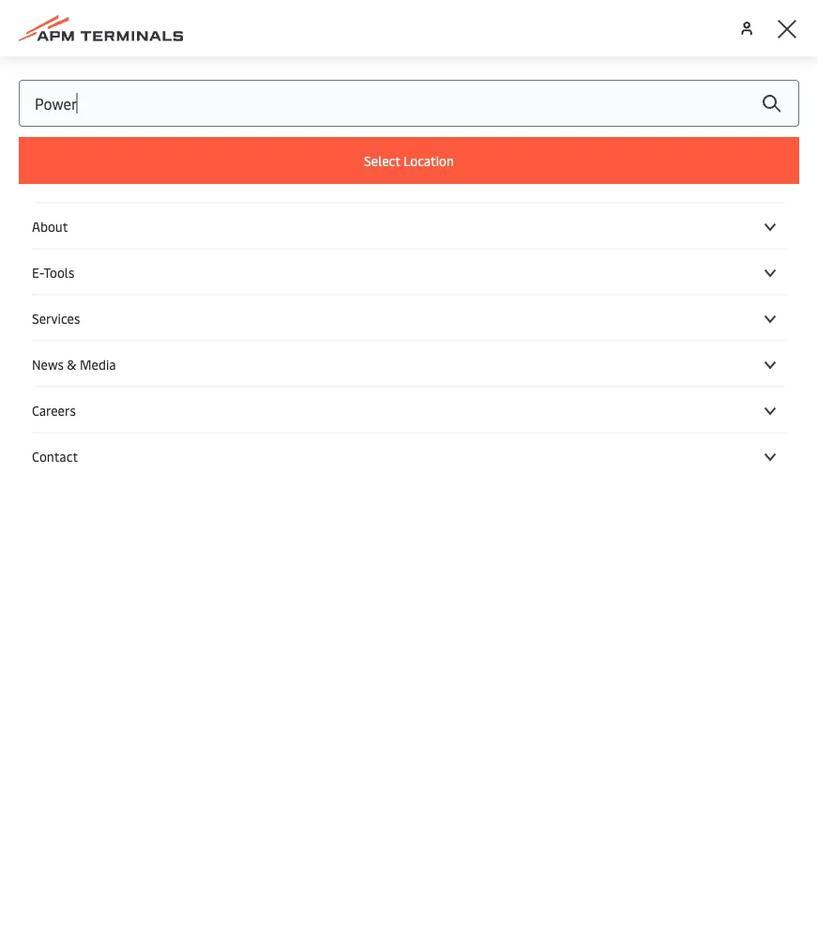 Task type: vqa. For each thing, say whether or not it's contained in the screenshot.
the leftmost the of
yes



Task type: describe. For each thing, give the bounding box(es) containing it.
people
[[265, 119, 430, 193]]

tools
[[44, 263, 74, 281]]

about button
[[32, 217, 787, 235]]

global
[[45, 61, 82, 79]]

at inside in the ceo talks series, ceo of apm terminals, keith svendsen looks back at the quarter and provides an update on key company achievements and market conditions.
[[172, 443, 186, 463]]

company
[[128, 466, 189, 486]]

of inside in the ceo talks series, ceo of apm terminals, keith svendsen looks back at the quarter and provides an update on key company achievements and market conditions.
[[215, 419, 230, 440]]

<
[[35, 61, 41, 79]]

0 vertical spatial the
[[46, 419, 68, 440]]

in the ceo talks series, ceo of apm terminals, keith svendsen looks back at the quarter and provides an update on key company achievements and market conditions.
[[30, 419, 375, 510]]

talks inside in the ceo talks series, ceo of apm terminals, keith svendsen looks back at the quarter and provides an update on key company achievements and market conditions.
[[102, 419, 136, 440]]

location
[[404, 152, 455, 170]]

apm inside hear from a handful of our 22,000 employees talk about their jobs, our values and what working at apm terminals means to them and their families.
[[713, 227, 746, 247]]

handful
[[115, 227, 169, 247]]

working
[[636, 227, 692, 247]]

employees
[[271, 227, 345, 247]]

from
[[66, 227, 100, 247]]

meet
[[30, 119, 154, 193]]

apm inside in the ceo talks series, ceo of apm terminals, keith svendsen looks back at the quarter and provides an update on key company achievements and market conditions.
[[233, 419, 265, 440]]

services button
[[32, 309, 787, 327]]

means
[[101, 250, 146, 270]]

terminals,
[[268, 419, 337, 440]]

terminals
[[30, 250, 97, 270]]

contact
[[32, 447, 78, 465]]

media
[[80, 355, 116, 373]]

hear from a handful of our 22,000 employees talk about their jobs, our values and what working at apm terminals means to them and their families.
[[30, 227, 746, 270]]

key
[[102, 466, 124, 486]]

1 our from the left
[[191, 227, 214, 247]]

1 horizontal spatial svendsen
[[291, 310, 433, 356]]

keith inside in the ceo talks series, ceo of apm terminals, keith svendsen looks back at the quarter and provides an update on key company achievements and market conditions.
[[340, 419, 375, 440]]

home
[[86, 61, 121, 79]]

< global home
[[35, 61, 121, 79]]

and down the provides
[[289, 466, 314, 486]]

contact button
[[32, 447, 787, 465]]

series,
[[139, 419, 182, 440]]

e-tools
[[32, 263, 74, 281]]

e-tools button
[[32, 263, 787, 281]]

meet our people
[[30, 119, 430, 193]]

news & media button
[[32, 355, 787, 373]]



Task type: locate. For each thing, give the bounding box(es) containing it.
select location
[[364, 152, 455, 170]]

1 vertical spatial the
[[189, 443, 212, 463]]

quarter
[[215, 443, 265, 463]]

0 horizontal spatial their
[[235, 250, 269, 270]]

and
[[569, 227, 595, 247], [207, 250, 232, 270], [269, 443, 294, 463], [289, 466, 314, 486]]

svendsen
[[291, 310, 433, 356], [30, 443, 94, 463]]

svendsen up the update at the left
[[30, 443, 94, 463]]

their
[[423, 227, 456, 247], [235, 250, 269, 270]]

svendsen inside in the ceo talks series, ceo of apm terminals, keith svendsen looks back at the quarter and provides an update on key company achievements and market conditions.
[[30, 443, 94, 463]]

1 horizontal spatial the
[[189, 443, 212, 463]]

1 vertical spatial keith
[[340, 419, 375, 440]]

services
[[32, 309, 80, 327]]

our
[[191, 227, 214, 247], [496, 227, 519, 247]]

1 horizontal spatial keith
[[340, 419, 375, 440]]

news & media
[[32, 355, 116, 373]]

on
[[81, 466, 98, 486]]

1 vertical spatial of
[[215, 419, 230, 440]]

0 horizontal spatial our
[[191, 227, 214, 247]]

svendsen down e-tools dropdown button
[[291, 310, 433, 356]]

0 horizontal spatial apm
[[233, 419, 265, 440]]

0 vertical spatial talks
[[97, 310, 171, 356]]

our
[[168, 119, 252, 193]]

1 horizontal spatial their
[[423, 227, 456, 247]]

global home link
[[45, 61, 121, 79]]

update
[[30, 466, 77, 486]]

0 vertical spatial of
[[172, 227, 187, 247]]

to
[[149, 250, 164, 270]]

their left 'jobs,'
[[423, 227, 456, 247]]

apm up quarter
[[233, 419, 265, 440]]

about
[[379, 227, 420, 247]]

apm right 'working'
[[713, 227, 746, 247]]

apm
[[713, 227, 746, 247], [233, 419, 265, 440]]

values
[[522, 227, 566, 247]]

at
[[696, 227, 710, 247], [172, 443, 186, 463]]

0 horizontal spatial of
[[172, 227, 187, 247]]

a
[[103, 227, 111, 247]]

what
[[598, 227, 633, 247]]

1 vertical spatial at
[[172, 443, 186, 463]]

0 vertical spatial apm
[[713, 227, 746, 247]]

jobs,
[[460, 227, 492, 247]]

ceo
[[30, 310, 89, 356], [72, 419, 99, 440], [185, 419, 212, 440]]

0 horizontal spatial the
[[46, 419, 68, 440]]

0 vertical spatial keith
[[207, 310, 283, 356]]

keith up an
[[340, 419, 375, 440]]

the left quarter
[[189, 443, 212, 463]]

the
[[46, 419, 68, 440], [189, 443, 212, 463]]

keith
[[207, 310, 283, 356], [340, 419, 375, 440]]

1 horizontal spatial of
[[215, 419, 230, 440]]

hear
[[30, 227, 62, 247]]

0 vertical spatial svendsen
[[291, 310, 433, 356]]

talks up looks
[[102, 419, 136, 440]]

1 vertical spatial apm
[[233, 419, 265, 440]]

1 horizontal spatial at
[[696, 227, 710, 247]]

at right the back
[[172, 443, 186, 463]]

our right 'jobs,'
[[496, 227, 519, 247]]

Global search search field
[[19, 80, 800, 127]]

select
[[364, 152, 401, 170]]

of up quarter
[[215, 419, 230, 440]]

families.
[[272, 250, 332, 270]]

our up the them
[[191, 227, 214, 247]]

0 horizontal spatial at
[[172, 443, 186, 463]]

e-
[[32, 263, 44, 281]]

0 vertical spatial their
[[423, 227, 456, 247]]

about
[[32, 217, 68, 235]]

1 vertical spatial svendsen
[[30, 443, 94, 463]]

and down terminals,
[[269, 443, 294, 463]]

&
[[67, 355, 77, 373]]

of up the them
[[172, 227, 187, 247]]

1 vertical spatial talks
[[102, 419, 136, 440]]

market
[[318, 466, 366, 486]]

provides
[[298, 443, 355, 463]]

looks
[[97, 443, 133, 463]]

1 horizontal spatial our
[[496, 227, 519, 247]]

at inside hear from a handful of our 22,000 employees talk about their jobs, our values and what working at apm terminals means to them and their families.
[[696, 227, 710, 247]]

1 horizontal spatial apm
[[713, 227, 746, 247]]

0 horizontal spatial keith
[[207, 310, 283, 356]]

and left what
[[569, 227, 595, 247]]

news
[[32, 355, 64, 373]]

careers button
[[32, 401, 787, 419]]

ceo talks play image
[[473, 394, 789, 568]]

them
[[167, 250, 203, 270]]

at right 'working'
[[696, 227, 710, 247]]

back
[[137, 443, 169, 463]]

22,000
[[217, 227, 267, 247]]

0 vertical spatial at
[[696, 227, 710, 247]]

the down careers
[[46, 419, 68, 440]]

and down 22,000
[[207, 250, 232, 270]]

0 horizontal spatial svendsen
[[30, 443, 94, 463]]

select location button
[[19, 137, 800, 184]]

talks left –
[[97, 310, 171, 356]]

keith right –
[[207, 310, 283, 356]]

conditions.
[[30, 490, 103, 510]]

in
[[30, 419, 43, 440]]

ceo talks – keith svendsen
[[30, 310, 433, 356]]

talks
[[97, 310, 171, 356], [102, 419, 136, 440]]

1 vertical spatial their
[[235, 250, 269, 270]]

of inside hear from a handful of our 22,000 employees talk about their jobs, our values and what working at apm terminals means to them and their families.
[[172, 227, 187, 247]]

of
[[172, 227, 187, 247], [215, 419, 230, 440]]

an
[[358, 443, 375, 463]]

achievements
[[193, 466, 286, 486]]

careers
[[32, 401, 76, 419]]

their down 22,000
[[235, 250, 269, 270]]

2 our from the left
[[496, 227, 519, 247]]

–
[[180, 310, 198, 356]]

talk
[[348, 227, 376, 247]]

None submit
[[744, 80, 800, 127]]



